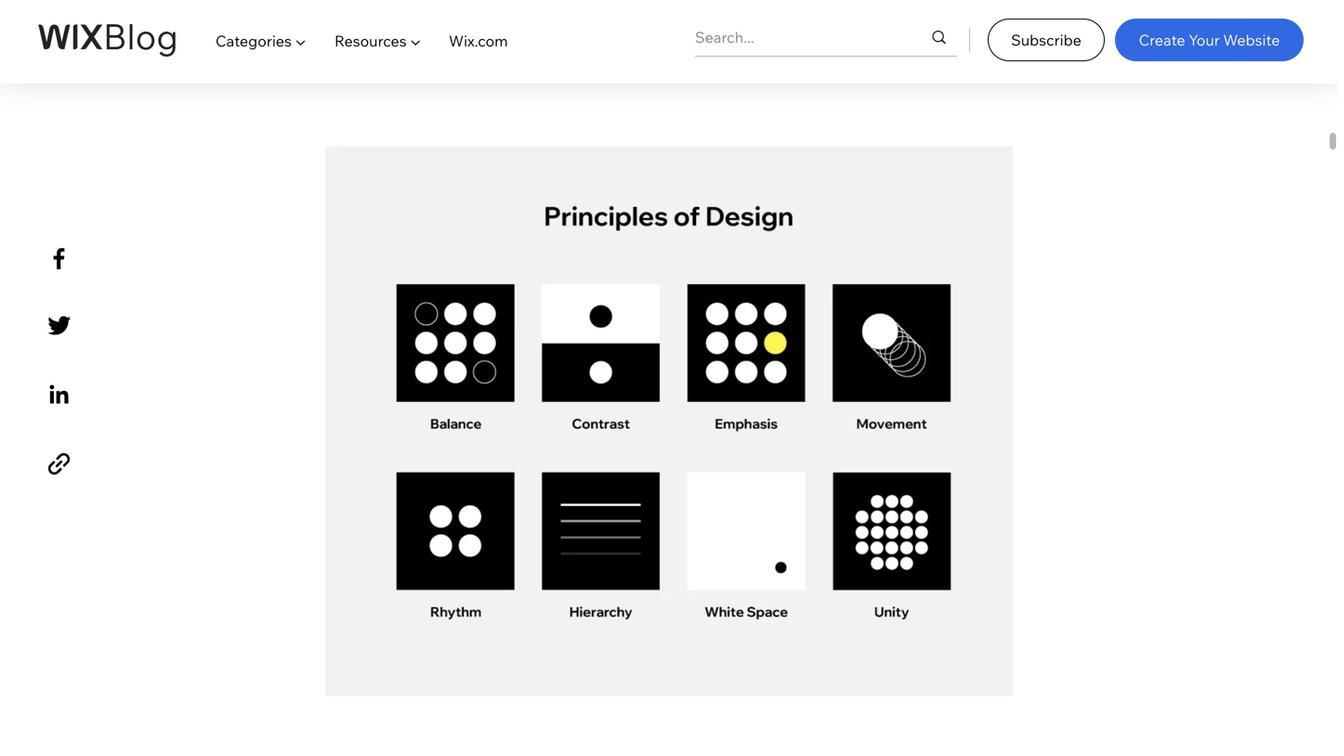 Task type: vqa. For each thing, say whether or not it's contained in the screenshot.
Wix.com link
yes



Task type: locate. For each thing, give the bounding box(es) containing it.
unity
[[375, 45, 417, 66]]

1 ▼ from the left
[[295, 32, 306, 50]]

2 ▼ from the left
[[410, 32, 421, 50]]

share article on linkedin image
[[43, 378, 75, 411]]

categories
[[216, 32, 292, 50]]

▼ right "categories"
[[295, 32, 306, 50]]

▼ right 'resources'
[[410, 32, 421, 50]]

your
[[1189, 30, 1220, 49]]

1 horizontal spatial ▼
[[410, 32, 421, 50]]

None search field
[[695, 19, 957, 56]]

categories ▼
[[216, 32, 306, 50]]

create your website link
[[1115, 19, 1304, 61]]

subscribe link
[[988, 19, 1105, 61]]

unity link
[[375, 45, 417, 66]]

Search... search field
[[695, 19, 894, 56]]

▼
[[295, 32, 306, 50], [410, 32, 421, 50]]

share article on twitter image
[[43, 310, 75, 342]]

copy link of the article image
[[43, 448, 75, 481], [43, 448, 75, 481]]

0 horizontal spatial ▼
[[295, 32, 306, 50]]

resources
[[335, 32, 407, 50]]



Task type: describe. For each thing, give the bounding box(es) containing it.
▼ for categories ▼
[[295, 32, 306, 50]]

wix.com link
[[435, 15, 522, 67]]

website
[[1223, 30, 1280, 49]]

share article on twitter image
[[43, 310, 75, 342]]

create
[[1139, 30, 1185, 49]]

principles of design applied to web design image
[[325, 146, 1013, 697]]

share article on facebook image
[[43, 243, 75, 275]]

share article on facebook image
[[43, 243, 75, 275]]

share article on linkedin image
[[43, 378, 75, 411]]

create your website
[[1139, 30, 1280, 49]]

resources  ▼
[[335, 32, 421, 50]]

▼ for resources  ▼
[[410, 32, 421, 50]]

subscribe
[[1011, 30, 1082, 49]]

wix.com
[[449, 32, 508, 50]]



